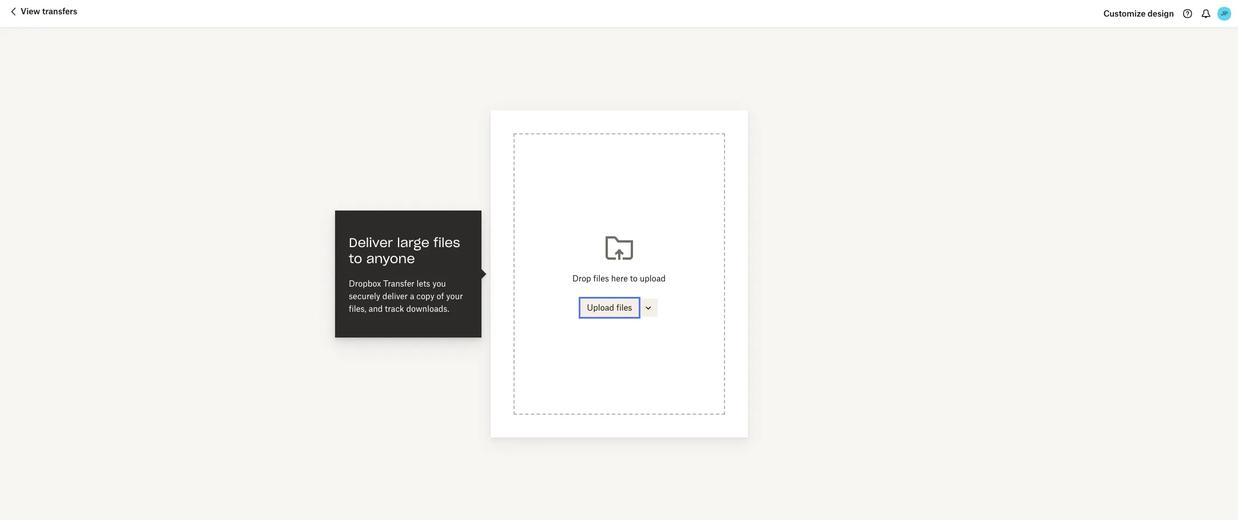 Task type: vqa. For each thing, say whether or not it's contained in the screenshot.
menu
no



Task type: describe. For each thing, give the bounding box(es) containing it.
deliver large files to anyone
[[349, 235, 461, 267]]

to
[[349, 251, 362, 267]]

you
[[433, 278, 446, 288]]

downloads.
[[407, 304, 450, 313]]

copy
[[417, 291, 435, 301]]

files,
[[349, 304, 367, 313]]

dropbox transfer lets you securely deliver a copy of your files, and track downloads.
[[349, 278, 463, 313]]

deliver
[[383, 291, 408, 301]]

upload
[[587, 303, 615, 312]]

jp button
[[1216, 5, 1234, 23]]

view transfers button
[[7, 5, 77, 23]]

jp
[[1222, 10, 1229, 17]]

transfers
[[42, 6, 77, 16]]

customize design
[[1104, 9, 1175, 18]]

customize design button
[[1104, 5, 1175, 23]]

securely
[[349, 291, 381, 301]]

files inside deliver large files to anyone
[[434, 235, 461, 251]]

your
[[446, 291, 463, 301]]

upload files
[[587, 303, 633, 312]]



Task type: locate. For each thing, give the bounding box(es) containing it.
and
[[369, 304, 383, 313]]

design
[[1148, 9, 1175, 18]]

view transfers
[[21, 6, 77, 16]]

large
[[397, 235, 430, 251]]

transfer
[[383, 278, 415, 288]]

1 vertical spatial files
[[617, 303, 633, 312]]

lets
[[417, 278, 431, 288]]

files
[[434, 235, 461, 251], [617, 303, 633, 312]]

1 horizontal spatial files
[[617, 303, 633, 312]]

0 horizontal spatial files
[[434, 235, 461, 251]]

files right large
[[434, 235, 461, 251]]

view
[[21, 6, 40, 16]]

upload files button
[[581, 299, 639, 317]]

dropbox
[[349, 278, 381, 288]]

a
[[410, 291, 415, 301]]

files inside button
[[617, 303, 633, 312]]

track
[[385, 304, 404, 313]]

customize
[[1104, 9, 1146, 18]]

deliver
[[349, 235, 393, 251]]

files right upload
[[617, 303, 633, 312]]

anyone
[[366, 251, 415, 267]]

of
[[437, 291, 444, 301]]

0 vertical spatial files
[[434, 235, 461, 251]]

upload files group
[[581, 299, 658, 317]]



